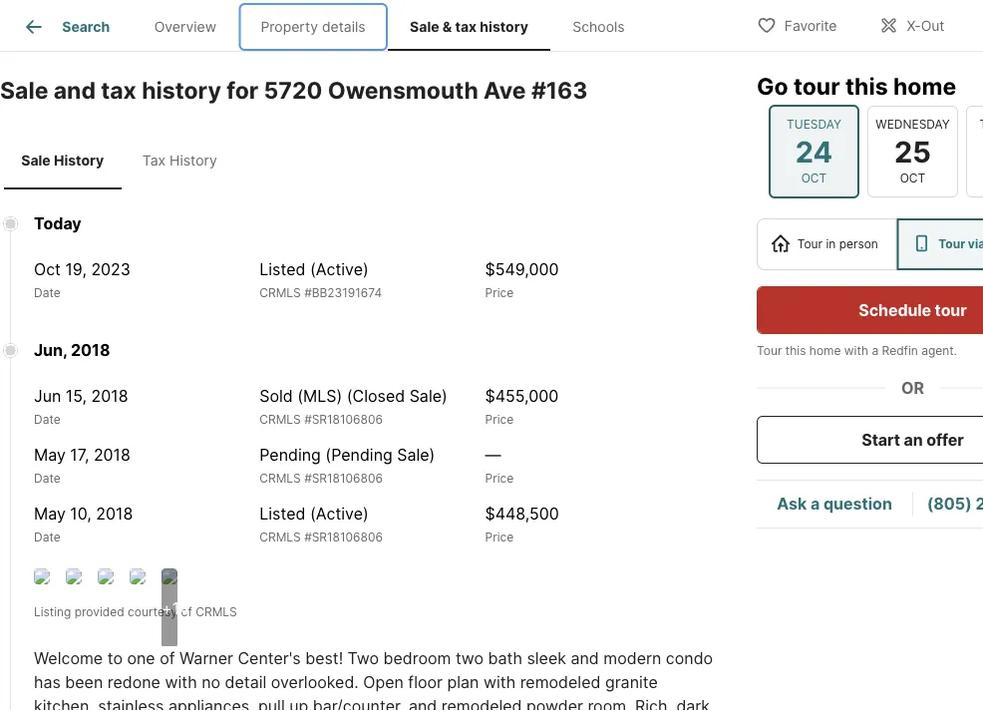Task type: locate. For each thing, give the bounding box(es) containing it.
0 horizontal spatial of
[[160, 649, 175, 668]]

2018 right 15,
[[91, 386, 128, 406]]

0 horizontal spatial tax
[[101, 76, 136, 104]]

0 horizontal spatial tour
[[757, 344, 782, 358]]

and right sleek
[[571, 649, 599, 668]]

#sr18106806
[[304, 412, 383, 426], [304, 471, 383, 485], [304, 530, 383, 544]]

2018 inside may 10, 2018 date
[[96, 504, 133, 523]]

1 horizontal spatial tax
[[455, 18, 477, 35]]

2 vertical spatial and
[[409, 697, 437, 711]]

0 vertical spatial tab list
[[0, 0, 663, 51]]

may
[[34, 445, 66, 464], [34, 504, 66, 523]]

crmls inside sold (mls) (closed sale) crmls #sr18106806
[[260, 412, 301, 426]]

search
[[62, 18, 110, 35]]

(active) for $448,500
[[310, 504, 369, 523]]

tour for tour this home with a redfin agent.
[[757, 344, 782, 358]]

2 date from the top
[[34, 412, 61, 426]]

property details
[[261, 18, 366, 35]]

date inside the jun 15, 2018 date
[[34, 412, 61, 426]]

history for &
[[480, 18, 528, 35]]

price down '$549,000'
[[485, 285, 514, 300]]

2018
[[71, 340, 110, 360], [91, 386, 128, 406], [94, 445, 131, 464], [96, 504, 133, 523]]

oct inside tuesday 24 oct
[[802, 171, 827, 185]]

0 vertical spatial sale
[[410, 18, 439, 35]]

date up may 10, 2018 date
[[34, 471, 61, 485]]

schedule tour button
[[757, 286, 983, 334]]

price inside '$455,000 price'
[[485, 412, 514, 426]]

with down bath
[[484, 673, 516, 692]]

best!
[[305, 649, 343, 668]]

0 vertical spatial may
[[34, 445, 66, 464]]

tour this home with a redfin agent.
[[757, 344, 957, 358]]

tab list containing search
[[0, 0, 663, 51]]

(mls)
[[297, 386, 342, 406]]

tax right the &
[[455, 18, 477, 35]]

1 vertical spatial tax
[[101, 76, 136, 104]]

0 vertical spatial of
[[181, 605, 192, 619]]

may 17, 2018 date
[[34, 445, 131, 485]]

favorite
[[785, 17, 837, 34]]

#sr18106806 down the (mls)
[[304, 412, 383, 426]]

a left redfin
[[872, 344, 879, 358]]

0 horizontal spatial this
[[786, 344, 806, 358]]

tax inside sale & tax history tab
[[455, 18, 477, 35]]

property details tab
[[239, 3, 388, 51]]

appliances,
[[169, 697, 254, 711]]

$455,000 price
[[485, 386, 559, 426]]

2 may from the top
[[34, 504, 66, 523]]

2018 right 10,
[[96, 504, 133, 523]]

(active) down pending (pending sale) crmls #sr18106806
[[310, 504, 369, 523]]

0 vertical spatial listed
[[260, 259, 306, 279]]

25
[[895, 134, 931, 169]]

room.
[[588, 697, 631, 711]]

and down floor
[[409, 697, 437, 711]]

agent.
[[922, 344, 957, 358]]

sale)
[[410, 386, 448, 406], [397, 445, 435, 464]]

sale up today
[[21, 152, 51, 169]]

overlooked.
[[271, 673, 359, 692]]

0 vertical spatial tax
[[455, 18, 477, 35]]

tab list containing sale history
[[0, 132, 242, 190]]

history inside "tab"
[[54, 152, 104, 169]]

2 (active) from the top
[[310, 504, 369, 523]]

history inside "tab"
[[170, 152, 217, 169]]

14
[[172, 598, 190, 618]]

1 listed from the top
[[260, 259, 306, 279]]

tax down 'search' in the top of the page
[[101, 76, 136, 104]]

2018 for 15,
[[91, 386, 128, 406]]

via
[[968, 237, 983, 251]]

a
[[872, 344, 879, 358], [811, 494, 820, 514]]

schools tab
[[551, 3, 647, 51]]

1 horizontal spatial history
[[480, 18, 528, 35]]

date down jun
[[34, 412, 61, 426]]

1 tab list from the top
[[0, 0, 663, 51]]

remodeled up powder at bottom
[[520, 673, 601, 692]]

tour inside tour in person option
[[798, 237, 823, 251]]

history for sale history
[[54, 152, 104, 169]]

0 horizontal spatial oct
[[34, 259, 61, 279]]

0 vertical spatial and
[[54, 76, 96, 104]]

1 horizontal spatial history
[[170, 152, 217, 169]]

0 vertical spatial a
[[872, 344, 879, 358]]

price down —
[[485, 471, 514, 485]]

provided
[[75, 605, 124, 619]]

1 vertical spatial history
[[142, 76, 221, 104]]

listed inside listed (active) crmls #bb23191674
[[260, 259, 306, 279]]

$455,000
[[485, 386, 559, 406]]

oct inside oct 19, 2023 date
[[34, 259, 61, 279]]

(active) up the '#bb23191674'
[[310, 259, 369, 279]]

courtesy
[[128, 605, 178, 619]]

with left 'no'
[[165, 673, 197, 692]]

2018 inside the jun 15, 2018 date
[[91, 386, 128, 406]]

price for —
[[485, 471, 514, 485]]

2023
[[91, 259, 131, 279]]

oct left 19,
[[34, 259, 61, 279]]

listing provided courtesy of crmls
[[34, 605, 237, 619]]

may left 17,
[[34, 445, 66, 464]]

0 vertical spatial this
[[846, 72, 888, 100]]

price down the $448,500
[[485, 530, 514, 544]]

home up "wednesday"
[[894, 72, 957, 100]]

this down schedule tour button
[[786, 344, 806, 358]]

tour in person
[[798, 237, 878, 251]]

tuesday
[[787, 117, 842, 131]]

1 vertical spatial may
[[34, 504, 66, 523]]

tour for schedule
[[935, 300, 967, 320]]

up
[[289, 697, 308, 711]]

two
[[456, 649, 484, 668]]

sale) right (pending
[[397, 445, 435, 464]]

listed
[[260, 259, 306, 279], [260, 504, 306, 523]]

condo
[[666, 649, 713, 668]]

1 horizontal spatial with
[[484, 673, 516, 692]]

may for may 17, 2018
[[34, 445, 66, 464]]

crmls inside the listed (active) crmls #sr18106806
[[260, 530, 301, 544]]

0 vertical spatial sale)
[[410, 386, 448, 406]]

history left the for
[[142, 76, 221, 104]]

with down schedule tour button
[[845, 344, 869, 358]]

out
[[921, 17, 945, 34]]

1 horizontal spatial home
[[894, 72, 957, 100]]

date inside may 10, 2018 date
[[34, 530, 61, 544]]

3 price from the top
[[485, 471, 514, 485]]

10,
[[70, 504, 92, 523]]

listed inside the listed (active) crmls #sr18106806
[[260, 504, 306, 523]]

date for jun 15, 2018
[[34, 412, 61, 426]]

or
[[902, 378, 924, 397]]

tour inside tour via option
[[939, 237, 965, 251]]

$549,000
[[485, 259, 559, 279]]

crmls inside pending (pending sale) crmls #sr18106806
[[260, 471, 301, 485]]

of right one
[[160, 649, 175, 668]]

2 #sr18106806 from the top
[[304, 471, 383, 485]]

sale) inside sold (mls) (closed sale) crmls #sr18106806
[[410, 386, 448, 406]]

start an offer button
[[757, 416, 983, 464]]

0 horizontal spatial history
[[54, 152, 104, 169]]

a right ask
[[811, 494, 820, 514]]

tax history tab
[[121, 136, 238, 186]]

date for may 17, 2018
[[34, 471, 61, 485]]

3 date from the top
[[34, 471, 61, 485]]

tour via option
[[897, 218, 983, 270]]

—
[[485, 445, 501, 464]]

0 horizontal spatial home
[[810, 344, 841, 358]]

date inside oct 19, 2023 date
[[34, 285, 61, 300]]

oct
[[802, 171, 827, 185], [900, 171, 926, 185], [34, 259, 61, 279]]

0 horizontal spatial history
[[142, 76, 221, 104]]

tuesday 24 oct
[[787, 117, 842, 185]]

#sr18106806 down (pending
[[304, 471, 383, 485]]

of inside welcome to one of warner center's best! two bedroom two bath sleek and modern condo has been redone with no detail overlooked. open floor plan with remodeled granite kitchen, stainless appliances, pull up bar/counter, and remodeled powder room. rich, da
[[160, 649, 175, 668]]

tab list
[[0, 0, 663, 51], [0, 132, 242, 190]]

2 price from the top
[[485, 412, 514, 426]]

history up today
[[54, 152, 104, 169]]

crmls
[[260, 285, 301, 300], [260, 412, 301, 426], [260, 471, 301, 485], [260, 530, 301, 544], [196, 605, 237, 619]]

(805) 2 link
[[927, 494, 983, 514]]

one
[[127, 649, 155, 668]]

2018 right 17,
[[94, 445, 131, 464]]

remodeled down plan
[[442, 697, 522, 711]]

overview
[[154, 18, 216, 35]]

sleek
[[527, 649, 566, 668]]

tour via
[[939, 237, 983, 251]]

list box
[[757, 218, 983, 270]]

may left 10,
[[34, 504, 66, 523]]

tour up tuesday at the top right
[[794, 72, 840, 100]]

history for and
[[142, 76, 221, 104]]

oct for 24
[[802, 171, 827, 185]]

0 vertical spatial tour
[[794, 72, 840, 100]]

1 vertical spatial (active)
[[310, 504, 369, 523]]

(active) inside listed (active) crmls #bb23191674
[[310, 259, 369, 279]]

3 #sr18106806 from the top
[[304, 530, 383, 544]]

sale down search link at the left top of page
[[0, 76, 48, 104]]

and down search link at the left top of page
[[54, 76, 96, 104]]

crmls inside listed (active) crmls #bb23191674
[[260, 285, 301, 300]]

1 horizontal spatial tour
[[935, 300, 967, 320]]

1 vertical spatial of
[[160, 649, 175, 668]]

0 horizontal spatial a
[[811, 494, 820, 514]]

1 vertical spatial and
[[571, 649, 599, 668]]

1 history from the left
[[54, 152, 104, 169]]

redone
[[107, 673, 160, 692]]

1 vertical spatial home
[[810, 344, 841, 358]]

date for may 10, 2018
[[34, 530, 61, 544]]

1 vertical spatial this
[[786, 344, 806, 358]]

(active) inside the listed (active) crmls #sr18106806
[[310, 504, 369, 523]]

this
[[846, 72, 888, 100], [786, 344, 806, 358]]

oct inside wednesday 25 oct
[[900, 171, 926, 185]]

1 vertical spatial sale
[[0, 76, 48, 104]]

2
[[976, 494, 983, 514]]

1 #sr18106806 from the top
[[304, 412, 383, 426]]

listed down pending
[[260, 504, 306, 523]]

pull
[[258, 697, 285, 711]]

2 vertical spatial sale
[[21, 152, 51, 169]]

sold
[[260, 386, 293, 406]]

price inside $549,000 price
[[485, 285, 514, 300]]

1 vertical spatial #sr18106806
[[304, 471, 383, 485]]

1 date from the top
[[34, 285, 61, 300]]

(active) for $549,000
[[310, 259, 369, 279]]

home down schedule tour button
[[810, 344, 841, 358]]

oct down 25 at the top of page
[[900, 171, 926, 185]]

1 vertical spatial a
[[811, 494, 820, 514]]

sale) right (closed
[[410, 386, 448, 406]]

sale & tax history tab
[[388, 3, 551, 51]]

may inside may 17, 2018 date
[[34, 445, 66, 464]]

offer
[[927, 430, 964, 449]]

date inside may 17, 2018 date
[[34, 471, 61, 485]]

price inside $448,500 price
[[485, 530, 514, 544]]

2 vertical spatial #sr18106806
[[304, 530, 383, 544]]

1 price from the top
[[485, 285, 514, 300]]

oct down 24
[[802, 171, 827, 185]]

tour
[[798, 237, 823, 251], [939, 237, 965, 251], [757, 344, 782, 358]]

tour for tour via
[[939, 237, 965, 251]]

1 may from the top
[[34, 445, 66, 464]]

detail
[[225, 673, 267, 692]]

listed up the '#bb23191674'
[[260, 259, 306, 279]]

sale left the &
[[410, 18, 439, 35]]

bedroom
[[384, 649, 451, 668]]

this up "wednesday"
[[846, 72, 888, 100]]

1 vertical spatial tour
[[935, 300, 967, 320]]

4 price from the top
[[485, 530, 514, 544]]

date up listing
[[34, 530, 61, 544]]

price down $455,000
[[485, 412, 514, 426]]

rich,
[[635, 697, 672, 711]]

1 vertical spatial listed
[[260, 504, 306, 523]]

1 vertical spatial sale)
[[397, 445, 435, 464]]

listing
[[34, 605, 71, 619]]

1 (active) from the top
[[310, 259, 369, 279]]

0 horizontal spatial tour
[[794, 72, 840, 100]]

ask
[[777, 494, 807, 514]]

of right +
[[181, 605, 192, 619]]

jun,
[[34, 340, 67, 360]]

2 history from the left
[[170, 152, 217, 169]]

history right tax
[[170, 152, 217, 169]]

wednesday
[[876, 117, 950, 131]]

1 horizontal spatial oct
[[802, 171, 827, 185]]

of
[[181, 605, 192, 619], [160, 649, 175, 668]]

4 date from the top
[[34, 530, 61, 544]]

history right the &
[[480, 18, 528, 35]]

1 vertical spatial tab list
[[0, 132, 242, 190]]

price for $549,000
[[485, 285, 514, 300]]

2 horizontal spatial tour
[[939, 237, 965, 251]]

2 tab list from the top
[[0, 132, 242, 190]]

#sr18106806 down pending (pending sale) crmls #sr18106806
[[304, 530, 383, 544]]

has
[[34, 673, 61, 692]]

0 vertical spatial (active)
[[310, 259, 369, 279]]

may for may 10, 2018
[[34, 504, 66, 523]]

sale inside sale history "tab"
[[21, 152, 51, 169]]

question
[[824, 494, 892, 514]]

center's
[[238, 649, 301, 668]]

may inside may 10, 2018 date
[[34, 504, 66, 523]]

x-out
[[907, 17, 945, 34]]

2 horizontal spatial oct
[[900, 171, 926, 185]]

1 horizontal spatial of
[[181, 605, 192, 619]]

2018 inside may 17, 2018 date
[[94, 445, 131, 464]]

history inside sale & tax history tab
[[480, 18, 528, 35]]

0 vertical spatial #sr18106806
[[304, 412, 383, 426]]

1 horizontal spatial tour
[[798, 237, 823, 251]]

sale) inside pending (pending sale) crmls #sr18106806
[[397, 445, 435, 464]]

date up jun,
[[34, 285, 61, 300]]

0 horizontal spatial with
[[165, 673, 197, 692]]

welcome to one of warner center's best! two bedroom two bath sleek and modern condo has been redone with no detail overlooked. open floor plan with remodeled granite kitchen, stainless appliances, pull up bar/counter, and remodeled powder room. rich, da
[[34, 649, 713, 711]]

2 listed from the top
[[260, 504, 306, 523]]

plan
[[447, 673, 479, 692]]

0 vertical spatial history
[[480, 18, 528, 35]]

history
[[480, 18, 528, 35], [142, 76, 221, 104]]

tour inside button
[[935, 300, 967, 320]]

listed (active) crmls #bb23191674
[[260, 259, 382, 300]]

tour up agent.
[[935, 300, 967, 320]]

(active)
[[310, 259, 369, 279], [310, 504, 369, 523]]

sale inside sale & tax history tab
[[410, 18, 439, 35]]

None button
[[769, 104, 860, 198], [868, 105, 958, 197], [966, 105, 983, 197], [769, 104, 860, 198], [868, 105, 958, 197], [966, 105, 983, 197]]



Task type: describe. For each thing, give the bounding box(es) containing it.
15,
[[66, 386, 87, 406]]

+ 14
[[162, 598, 190, 618]]

open
[[363, 673, 404, 692]]

oct for 25
[[900, 171, 926, 185]]

property
[[261, 18, 318, 35]]

(805) 2
[[927, 494, 983, 514]]

price for $448,500
[[485, 530, 514, 544]]

warner
[[179, 649, 233, 668]]

1 horizontal spatial a
[[872, 344, 879, 358]]

an
[[904, 430, 923, 449]]

pending
[[260, 445, 321, 464]]

1 horizontal spatial and
[[409, 697, 437, 711]]

price for $455,000
[[485, 412, 514, 426]]

17,
[[70, 445, 89, 464]]

been
[[65, 673, 103, 692]]

schedule tour
[[859, 300, 967, 320]]

2018 for 17,
[[94, 445, 131, 464]]

— price
[[485, 445, 514, 485]]

oct 19, 2023 date
[[34, 259, 131, 300]]

of for warner
[[160, 649, 175, 668]]

ave
[[484, 76, 526, 104]]

to
[[107, 649, 123, 668]]

0 horizontal spatial and
[[54, 76, 96, 104]]

modern
[[604, 649, 661, 668]]

#sr18106806 inside pending (pending sale) crmls #sr18106806
[[304, 471, 383, 485]]

today
[[34, 214, 82, 233]]

person
[[839, 237, 878, 251]]

schedule
[[859, 300, 931, 320]]

#163
[[531, 76, 588, 104]]

$549,000 price
[[485, 259, 559, 300]]

1 horizontal spatial this
[[846, 72, 888, 100]]

2 horizontal spatial with
[[845, 344, 869, 358]]

0 vertical spatial remodeled
[[520, 673, 601, 692]]

bath
[[488, 649, 523, 668]]

tax for and
[[101, 76, 136, 104]]

listed for oct 19, 2023
[[260, 259, 306, 279]]

details
[[322, 18, 366, 35]]

may 10, 2018 date
[[34, 504, 133, 544]]

tax history
[[142, 152, 217, 169]]

(closed
[[347, 386, 405, 406]]

tour in person option
[[757, 218, 897, 270]]

date for oct 19, 2023
[[34, 285, 61, 300]]

schools
[[573, 18, 625, 35]]

2 horizontal spatial and
[[571, 649, 599, 668]]

ask a question link
[[777, 494, 892, 514]]

jun
[[34, 386, 61, 406]]

jun 15, 2018 date
[[34, 386, 128, 426]]

sale for sale and tax history for 5720 owensmouth ave #163
[[0, 76, 48, 104]]

overview tab
[[132, 3, 239, 51]]

tax
[[142, 152, 166, 169]]

x-
[[907, 17, 921, 34]]

2018 for 10,
[[96, 504, 133, 523]]

sale for sale history
[[21, 152, 51, 169]]

granite
[[605, 673, 658, 692]]

sold (mls) (closed sale) crmls #sr18106806
[[260, 386, 448, 426]]

(pending
[[325, 445, 393, 464]]

start an offer
[[862, 430, 964, 449]]

history for tax history
[[170, 152, 217, 169]]

24
[[796, 134, 833, 169]]

go
[[757, 72, 788, 100]]

0 vertical spatial home
[[894, 72, 957, 100]]

19,
[[65, 259, 87, 279]]

+
[[162, 598, 172, 618]]

stainless
[[98, 697, 164, 711]]

welcome
[[34, 649, 103, 668]]

search link
[[22, 15, 110, 39]]

(805)
[[927, 494, 972, 514]]

sale history tab
[[4, 136, 121, 186]]

&
[[443, 18, 452, 35]]

#bb23191674
[[304, 285, 382, 300]]

tour for go
[[794, 72, 840, 100]]

bar/counter,
[[313, 697, 404, 711]]

tax for &
[[455, 18, 477, 35]]

#sr18106806 inside sold (mls) (closed sale) crmls #sr18106806
[[304, 412, 383, 426]]

2018 right jun,
[[71, 340, 110, 360]]

$448,500 price
[[485, 504, 559, 544]]

start
[[862, 430, 900, 449]]

wednesday 25 oct
[[876, 117, 950, 185]]

powder
[[527, 697, 583, 711]]

listed for may 10, 2018
[[260, 504, 306, 523]]

floor
[[408, 673, 443, 692]]

sale for sale & tax history
[[410, 18, 439, 35]]

listed (active) crmls #sr18106806
[[260, 504, 383, 544]]

sale & tax history
[[410, 18, 528, 35]]

list box containing tour in person
[[757, 218, 983, 270]]

sale and tax history for 5720 owensmouth ave #163
[[0, 76, 588, 104]]

1 vertical spatial remodeled
[[442, 697, 522, 711]]

#sr18106806 inside the listed (active) crmls #sr18106806
[[304, 530, 383, 544]]

for
[[227, 76, 258, 104]]

5720
[[264, 76, 322, 104]]

of for crmls
[[181, 605, 192, 619]]

tour for tour in person
[[798, 237, 823, 251]]

favorite button
[[740, 4, 854, 45]]

in
[[826, 237, 836, 251]]



Task type: vqa. For each thing, say whether or not it's contained in the screenshot.


